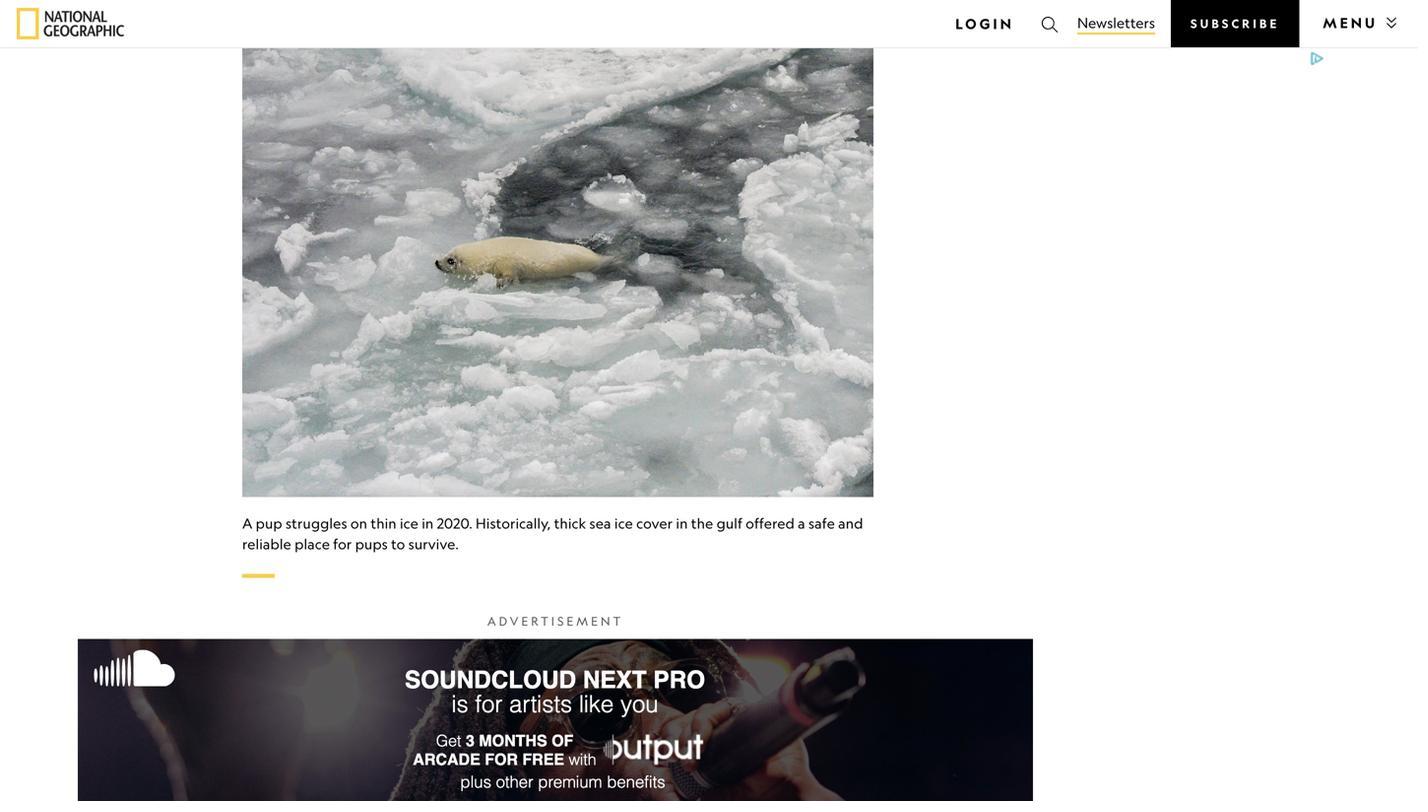 Task type: locate. For each thing, give the bounding box(es) containing it.
sea
[[590, 515, 612, 531]]

to
[[391, 535, 405, 552]]

thin
[[371, 515, 397, 531]]

in
[[422, 515, 434, 531], [676, 515, 688, 531]]

0 horizontal spatial ice
[[400, 515, 419, 531]]

thick
[[554, 515, 587, 531]]

safe
[[809, 515, 835, 531]]

in up the survive.
[[422, 515, 434, 531]]

on
[[351, 515, 368, 531]]

offered
[[746, 515, 795, 531]]

login
[[956, 15, 1015, 33]]

historically,
[[476, 515, 551, 531]]

login button
[[948, 8, 1023, 39]]

a fluffy white seal pup jumping out of the icy water onto a floating ice sheet. image
[[242, 0, 874, 497]]

1 horizontal spatial ice
[[615, 515, 633, 531]]

2020.
[[437, 515, 473, 531]]

advertisement element
[[1033, 49, 1328, 296], [78, 639, 1034, 801]]

in left the
[[676, 515, 688, 531]]

ice up to
[[400, 515, 419, 531]]

1 vertical spatial advertisement element
[[78, 639, 1034, 801]]

national geographic logo - home image
[[17, 8, 124, 39]]

a
[[242, 515, 253, 531]]

survive.
[[409, 535, 459, 552]]

1 in from the left
[[422, 515, 434, 531]]

pup
[[256, 515, 283, 531]]

1 horizontal spatial in
[[676, 515, 688, 531]]

ice
[[400, 515, 419, 531], [615, 515, 633, 531]]

0 horizontal spatial in
[[422, 515, 434, 531]]

for
[[333, 535, 352, 552]]

a
[[798, 515, 806, 531]]

cover
[[637, 515, 673, 531]]

subscribe link
[[1171, 0, 1300, 47]]

ice right sea
[[615, 515, 633, 531]]



Task type: vqa. For each thing, say whether or not it's contained in the screenshot.
ARE
no



Task type: describe. For each thing, give the bounding box(es) containing it.
subscribe
[[1191, 16, 1280, 31]]

and
[[839, 515, 864, 531]]

search image
[[1040, 15, 1060, 34]]

newsletters link
[[1078, 13, 1156, 34]]

gulf
[[717, 515, 743, 531]]

2 ice from the left
[[615, 515, 633, 531]]

the
[[691, 515, 714, 531]]

reliable
[[242, 535, 292, 552]]

a pup struggles on thin ice in 2020. historically, thick sea ice cover in the gulf offered a safe and reliable place for pups to survive.
[[242, 515, 864, 552]]

pups
[[355, 535, 388, 552]]

0 vertical spatial advertisement element
[[1033, 49, 1328, 296]]

1 ice from the left
[[400, 515, 419, 531]]

menu button
[[1316, 7, 1402, 38]]

menu
[[1324, 14, 1378, 32]]

struggles
[[286, 515, 347, 531]]

2 in from the left
[[676, 515, 688, 531]]

place
[[295, 535, 330, 552]]

newsletters
[[1078, 14, 1156, 31]]



